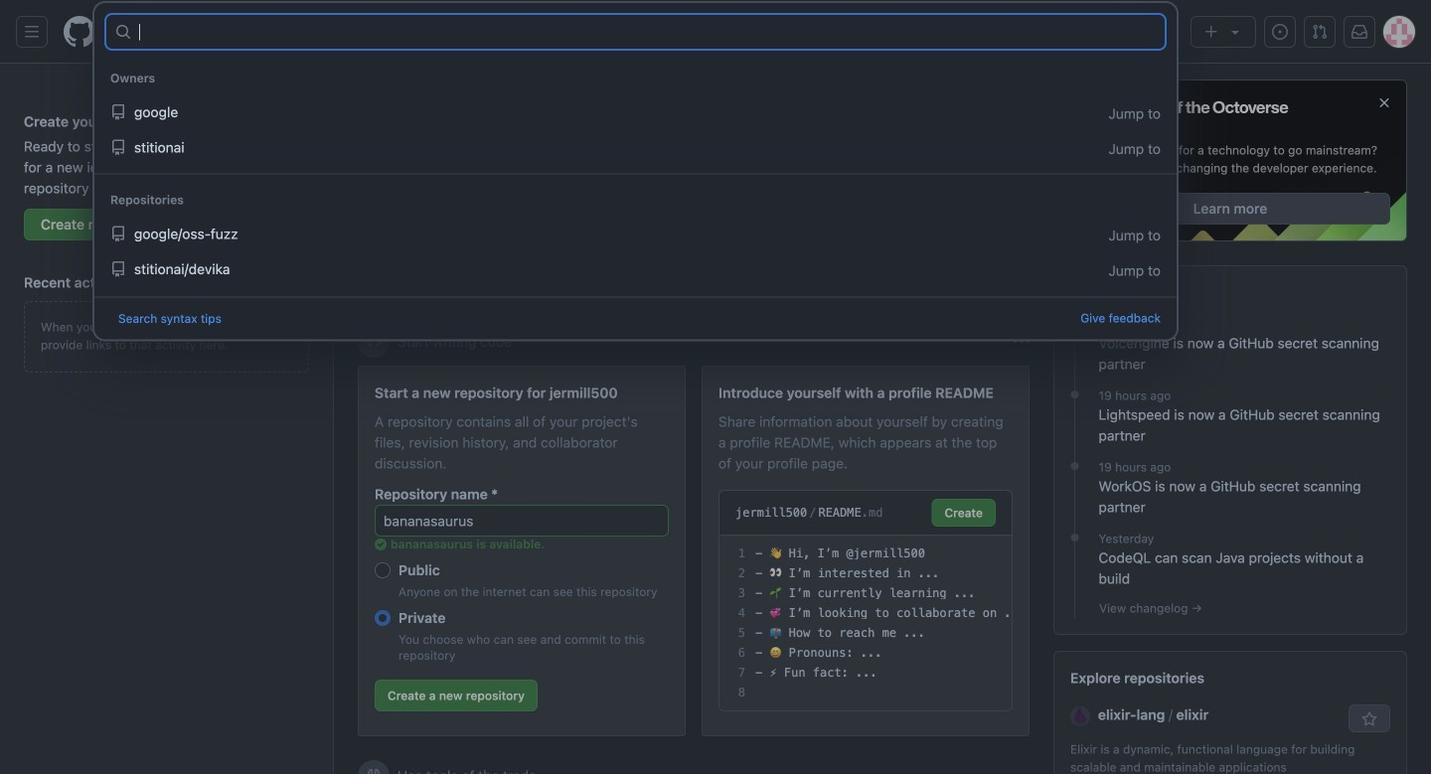 Task type: vqa. For each thing, say whether or not it's contained in the screenshot.
"Homepage" icon to the top
no



Task type: locate. For each thing, give the bounding box(es) containing it.
dot fill image
[[1067, 387, 1083, 403], [1067, 458, 1083, 474]]

dialog
[[93, 2, 1178, 340]]

None text field
[[139, 16, 1164, 48]]

explore repositories navigation
[[1053, 651, 1407, 774]]

0 vertical spatial dot fill image
[[1067, 315, 1083, 331]]

github logo image
[[1070, 96, 1289, 133]]

tools image
[[366, 768, 382, 774]]

name your new repository... text field
[[375, 505, 669, 537]]

0 vertical spatial dot fill image
[[1067, 387, 1083, 403]]

star this repository image
[[1362, 712, 1377, 728]]

None radio
[[375, 562, 391, 578], [375, 610, 391, 626], [375, 562, 391, 578], [375, 610, 391, 626]]

close image
[[1376, 95, 1392, 111]]

1 vertical spatial dot fill image
[[1067, 458, 1083, 474]]

start a new repository element
[[358, 366, 686, 736]]

suggestions list box
[[94, 53, 1177, 296]]

git pull request image
[[1312, 24, 1328, 40]]

dot fill image
[[1067, 315, 1083, 331], [1067, 530, 1083, 546]]

None submit
[[932, 499, 996, 527]]

1 vertical spatial dot fill image
[[1067, 530, 1083, 546]]

@elixir-lang profile image
[[1070, 707, 1090, 726]]

none submit inside introduce yourself with a profile readme element
[[932, 499, 996, 527]]



Task type: describe. For each thing, give the bounding box(es) containing it.
triangle down image
[[1227, 24, 1243, 40]]

explore element
[[1053, 80, 1407, 774]]

issue opened image
[[1272, 24, 1288, 40]]

1 dot fill image from the top
[[1067, 315, 1083, 331]]

code image
[[366, 334, 382, 350]]

why am i seeing this? image
[[1014, 334, 1030, 350]]

notifications image
[[1352, 24, 1367, 40]]

homepage image
[[64, 16, 95, 48]]

introduce yourself with a profile readme element
[[702, 366, 1030, 736]]

1 dot fill image from the top
[[1067, 387, 1083, 403]]

2 dot fill image from the top
[[1067, 458, 1083, 474]]

2 dot fill image from the top
[[1067, 530, 1083, 546]]

plus image
[[1204, 24, 1219, 40]]

check circle fill image
[[375, 539, 387, 551]]



